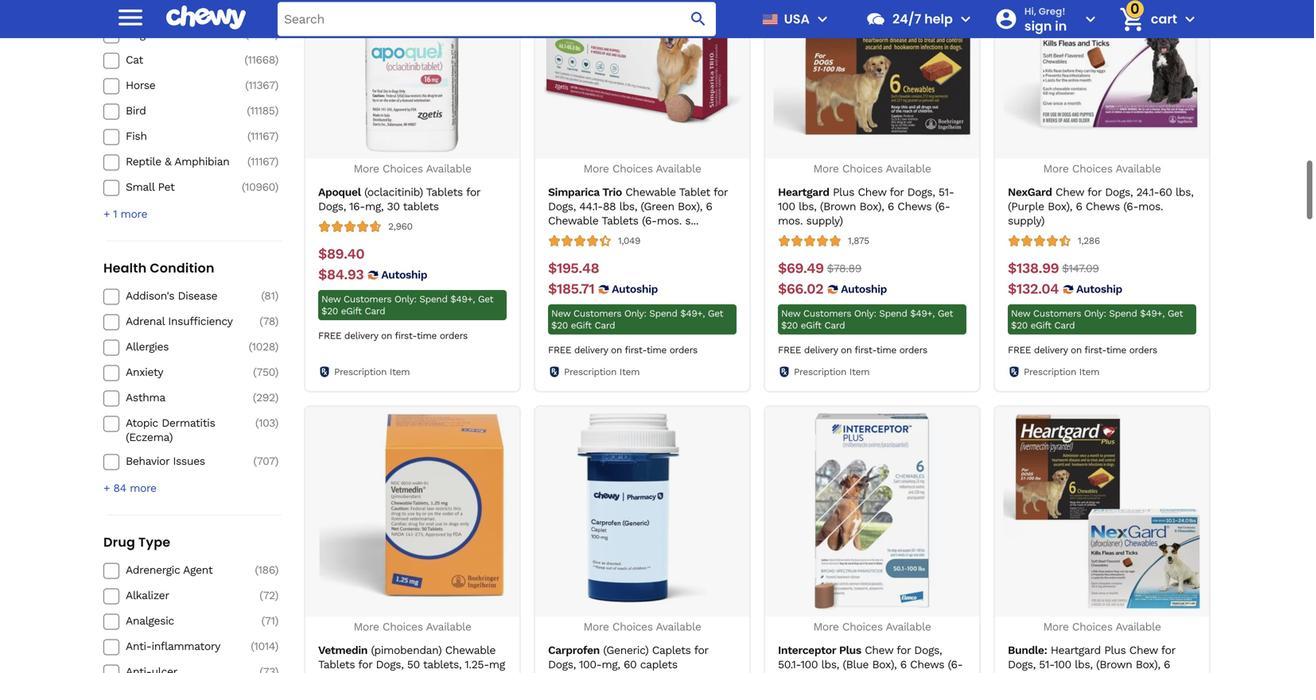 Task type: vqa. For each thing, say whether or not it's contained in the screenshot.
lbs, inside 'Chewable Tablet for Dogs, 44.1-88 lbs, (Green Box), 6 Chewable Tablets (6-mos. s...'
yes



Task type: describe. For each thing, give the bounding box(es) containing it.
24/7 help
[[892, 10, 953, 28]]

prescription for $132.04
[[1024, 366, 1076, 377]]

behavior
[[126, 454, 169, 467]]

for inside heartgard plus chew for dogs, 51-100 lbs, (brown box), 6 chews (6-mos. supply) & nexgar...
[[1161, 644, 1175, 657]]

adrenal insufficiency
[[126, 314, 233, 327]]

lbs, inside chew for dogs, 24.1-60 lbs, (purple box), 6 chews (6-mos. supply)
[[1176, 185, 1193, 198]]

prescription image for $66.02
[[778, 365, 791, 378]]

tablets inside (pimobendan) chewable tablets for dogs, 50  tablets, 1.25-mg
[[318, 658, 355, 671]]

more choices available for bundle:
[[1043, 620, 1161, 633]]

50
[[407, 658, 420, 671]]

trio
[[602, 185, 622, 198]]

mos. inside chew for dogs, 50.1-100 lbs, (blue box), 6 chews (6- mos. supply)
[[778, 672, 803, 674]]

carprofen (generic) caplets for dogs, 100-mg, 60 caplets image
[[544, 413, 741, 610]]

) for analgesic
[[275, 614, 278, 627]]

get for $185.71
[[708, 308, 723, 319]]

) for fish
[[275, 129, 278, 142]]

simparica trio
[[548, 185, 622, 198]]

) for atopic dermatitis (eczema)
[[275, 416, 278, 429]]

186
[[258, 563, 275, 576]]

cart menu image
[[1180, 10, 1200, 29]]

(generic)
[[603, 644, 649, 657]]

item for $185.71
[[619, 366, 640, 377]]

supply) inside chew for dogs, 50.1-100 lbs, (blue box), 6 chews (6- mos. supply)
[[806, 672, 843, 674]]

issues
[[173, 454, 205, 467]]

delivery for $66.02
[[804, 344, 838, 355]]

chewable tablet for dogs, 44.1-88 lbs, (green box), 6 chewable tablets (6-mos. s...
[[548, 185, 728, 227]]

heartgard for heartgard
[[778, 185, 829, 198]]

orders for $132.04
[[1129, 344, 1157, 355]]

available for (generic) caplets for dogs, 100-mg, 60 caplets
[[656, 620, 701, 633]]

plus inside the plus chew for dogs, 51- 100 lbs, (brown box), 6 chews (6- mos. supply)
[[833, 185, 854, 198]]

( 11668 )
[[244, 52, 278, 66]]

) for adrenal insufficiency
[[275, 314, 278, 327]]

vetmedin
[[318, 644, 368, 657]]

new customers only: spend $49+, get $20 egift card for $185.71
[[551, 308, 723, 331]]

delivery for $185.71
[[574, 344, 608, 355]]

prescription item for $132.04
[[1024, 366, 1100, 377]]

atopic
[[126, 416, 158, 429]]

292
[[256, 391, 275, 404]]

drug type
[[103, 533, 170, 551]]

free delivery on first-time orders for $84.93
[[318, 330, 468, 341]]

11167 for reptile & amphibian
[[251, 154, 275, 167]]

6 inside chew for dogs, 50.1-100 lbs, (blue box), 6 chews (6- mos. supply)
[[900, 658, 907, 671]]

more for + 1 more
[[121, 207, 147, 220]]

$20 for $84.93
[[321, 305, 338, 316]]

caplets
[[652, 644, 691, 657]]

more choices available for heartgard
[[813, 162, 931, 175]]

dog
[[126, 27, 145, 40]]

mos. inside the plus chew for dogs, 51- 100 lbs, (brown box), 6 chews (6- mos. supply)
[[778, 214, 803, 227]]

adrenal
[[126, 314, 165, 327]]

+ for + 84 more
[[103, 481, 110, 494]]

fish
[[126, 129, 147, 142]]

small pet link
[[126, 179, 239, 194]]

for inside (oclacitinib) tablets for dogs, 16-mg, 30 tablets
[[466, 185, 480, 198]]

sign
[[1024, 17, 1052, 35]]

autoship for $185.71
[[612, 282, 658, 295]]

44.1-
[[579, 199, 603, 212]]

) for bird
[[275, 103, 278, 116]]

caplets
[[640, 658, 677, 671]]

spend for $185.71
[[649, 308, 677, 319]]

( 72 )
[[259, 589, 278, 602]]

dogs, inside (pimobendan) chewable tablets for dogs, 50  tablets, 1.25-mg
[[376, 658, 404, 671]]

( for adrenergic agent
[[255, 563, 258, 576]]

get for $84.93
[[478, 293, 493, 304]]

cart
[[1151, 10, 1177, 28]]

drug
[[103, 533, 135, 551]]

delivery for $84.93
[[344, 330, 378, 341]]

horse
[[126, 78, 155, 91]]

atopic dermatitis (eczema) link
[[126, 416, 239, 444]]

$20 for $132.04
[[1011, 319, 1028, 331]]

time for $66.02
[[876, 344, 896, 355]]

interceptor plus
[[778, 644, 861, 657]]

$195.48
[[548, 259, 599, 276]]

$147.09
[[1062, 261, 1099, 275]]

tablets inside the chewable tablet for dogs, 44.1-88 lbs, (green box), 6 chewable tablets (6-mos. s...
[[602, 214, 638, 227]]

) for asthma
[[275, 391, 278, 404]]

6 inside heartgard plus chew for dogs, 51-100 lbs, (brown box), 6 chews (6-mos. supply) & nexgar...
[[1164, 658, 1170, 671]]

interceptor plus chew for dogs, 50.1-100 lbs, (blue box), 6 chews (6-mos. supply) image
[[774, 413, 971, 610]]

( for alkalizer
[[259, 589, 263, 602]]

dogs, inside chew for dogs, 24.1-60 lbs, (purple box), 6 chews (6-mos. supply)
[[1105, 185, 1133, 198]]

dogs, inside chew for dogs, 50.1-100 lbs, (blue box), 6 chews (6- mos. supply)
[[914, 644, 942, 657]]

dogs, inside (generic) caplets for dogs, 100-mg, 60 caplets
[[548, 658, 576, 671]]

for inside chew for dogs, 50.1-100 lbs, (blue box), 6 chews (6- mos. supply)
[[897, 644, 911, 657]]

0 vertical spatial chewable
[[625, 185, 676, 198]]

prescription item for $84.93
[[334, 366, 410, 377]]

6 inside chew for dogs, 24.1-60 lbs, (purple box), 6 chews (6-mos. supply)
[[1076, 199, 1082, 212]]

100 inside heartgard plus chew for dogs, 51-100 lbs, (brown box), 6 chews (6-mos. supply) & nexgar...
[[1054, 658, 1071, 671]]

more for apoquel
[[354, 162, 379, 175]]

$195.48 text field
[[548, 259, 599, 277]]

account menu image
[[1081, 10, 1100, 29]]

mos. inside chew for dogs, 24.1-60 lbs, (purple box), 6 chews (6-mos. supply)
[[1138, 199, 1163, 212]]

( for small pet
[[242, 180, 245, 193]]

items image
[[1118, 5, 1146, 33]]

addison's
[[126, 289, 174, 302]]

on for $132.04
[[1071, 344, 1082, 355]]

( 11185 )
[[247, 103, 278, 116]]

alkalizer
[[126, 589, 169, 602]]

( for anti-inflammatory
[[251, 640, 254, 653]]

first- for $132.04
[[1085, 344, 1106, 355]]

750
[[257, 365, 275, 378]]

24.1-
[[1136, 185, 1159, 198]]

prescription for $84.93
[[334, 366, 387, 377]]

$66.02
[[778, 280, 823, 297]]

51- inside heartgard plus chew for dogs, 51-100 lbs, (brown box), 6 chews (6-mos. supply) & nexgar...
[[1039, 658, 1054, 671]]

84
[[113, 481, 126, 494]]

more choices available for carprofen
[[583, 620, 701, 633]]

dermatitis
[[162, 416, 215, 429]]

more choices available for apoquel
[[354, 162, 471, 175]]

( 103 )
[[255, 416, 278, 429]]

(oclacitinib) tablets for dogs, 16-mg, 30 tablets
[[318, 185, 480, 212]]

chewable inside (pimobendan) chewable tablets for dogs, 50  tablets, 1.25-mg
[[445, 644, 496, 657]]

chew inside chew for dogs, 50.1-100 lbs, (blue box), 6 chews (6- mos. supply)
[[865, 644, 893, 657]]

nexgard chew for dogs, 24.1-60 lbs, (purple box), 6 chews (6-mos. supply) image
[[1003, 0, 1201, 152]]

prescription for $66.02
[[794, 366, 846, 377]]

) for behavior issues
[[275, 454, 278, 467]]

small
[[126, 180, 154, 193]]

+ 1 more
[[103, 207, 147, 220]]

choices for vetmedin
[[383, 620, 423, 633]]

inflammatory
[[151, 640, 220, 653]]

( for addison's disease
[[261, 289, 264, 302]]

orders for $66.02
[[899, 344, 927, 355]]

prescription image for $185.71
[[548, 365, 561, 378]]

72
[[263, 589, 275, 602]]

) for small pet
[[275, 180, 278, 193]]

type
[[138, 533, 170, 551]]

( 12416 )
[[245, 27, 278, 40]]

autoship for $66.02
[[841, 282, 887, 295]]

reptile
[[126, 154, 161, 167]]

choices for apoquel
[[383, 162, 423, 175]]

reptile & amphibian link
[[126, 154, 239, 168]]

prescription image for $132.04
[[1008, 365, 1021, 378]]

item for $132.04
[[1079, 366, 1100, 377]]

agent
[[183, 563, 213, 576]]

(generic) caplets for dogs, 100-mg, 60 caplets
[[548, 644, 708, 671]]

asthma link
[[126, 390, 239, 404]]

11367
[[248, 78, 275, 91]]

time for $132.04
[[1106, 344, 1126, 355]]

new customers only: spend $49+, get $20 egift card for $66.02
[[781, 308, 953, 331]]

$69.49
[[778, 259, 824, 276]]

customers for $132.04
[[1033, 308, 1081, 319]]

Product search field
[[278, 2, 716, 36]]

prescription image
[[318, 365, 331, 378]]

atopic dermatitis (eczema)
[[126, 416, 215, 443]]

spend for $132.04
[[1109, 308, 1137, 319]]

only: for $84.93
[[394, 293, 416, 304]]

addison's disease
[[126, 289, 217, 302]]

egift for $132.04
[[1031, 319, 1051, 331]]

( for reptile & amphibian
[[247, 154, 251, 167]]

plus chew for dogs, 51- 100 lbs, (brown box), 6 chews (6- mos. supply)
[[778, 185, 954, 227]]

$132.04 text field
[[1008, 280, 1059, 298]]

new for $132.04
[[1011, 308, 1030, 319]]

health
[[103, 258, 147, 276]]

card for $84.93
[[365, 305, 385, 316]]

more for nexgard
[[1043, 162, 1069, 175]]

item for $84.93
[[390, 366, 410, 377]]

anti-inflammatory link
[[126, 639, 239, 654]]

(6- inside heartgard plus chew for dogs, 51-100 lbs, (brown box), 6 chews (6-mos. supply) & nexgar...
[[1045, 672, 1060, 674]]

100 inside the plus chew for dogs, 51- 100 lbs, (brown box), 6 chews (6- mos. supply)
[[778, 199, 795, 212]]

delivery for $132.04
[[1034, 344, 1068, 355]]

6 inside the plus chew for dogs, 51- 100 lbs, (brown box), 6 chews (6- mos. supply)
[[888, 199, 894, 212]]

more for bundle:
[[1043, 620, 1069, 633]]

heartgard plus chew for dogs, 51-100 lbs, (brown box), 6 chews (6-mos. supply) image
[[774, 0, 971, 152]]

$89.40 text field
[[318, 245, 364, 263]]

( 71 )
[[261, 614, 278, 627]]

) for anti-inflammatory
[[275, 640, 278, 653]]

usa button
[[756, 0, 832, 38]]

s...
[[685, 214, 699, 227]]

amphibian
[[174, 154, 229, 167]]

) for reptile & amphibian
[[275, 154, 278, 167]]

$49+, for $66.02
[[910, 308, 935, 319]]

supply) inside heartgard plus chew for dogs, 51-100 lbs, (brown box), 6 chews (6-mos. supply) & nexgar...
[[1089, 672, 1125, 674]]

free delivery on first-time orders for $66.02
[[778, 344, 927, 355]]

bird link
[[126, 103, 239, 117]]

$49+, for $185.71
[[680, 308, 705, 319]]

( for horse
[[245, 78, 248, 91]]

$132.04
[[1008, 280, 1059, 297]]

& inside heartgard plus chew for dogs, 51-100 lbs, (brown box), 6 chews (6-mos. supply) & nexgar...
[[1129, 672, 1135, 674]]

pet
[[158, 180, 175, 193]]

apoquel
[[318, 185, 361, 198]]

24/7 help link
[[859, 0, 953, 38]]

vetmedin (pimobendan) chewable tablets for dogs, 50  tablets, 1.25-mg image
[[314, 413, 511, 610]]

box), inside chew for dogs, 24.1-60 lbs, (purple box), 6 chews (6-mos. supply)
[[1048, 199, 1072, 212]]

$49+, for $84.93
[[450, 293, 475, 304]]

anti-inflammatory
[[126, 640, 220, 653]]

customers for $84.93
[[344, 293, 392, 304]]

$20 for $66.02
[[781, 319, 798, 331]]

chews inside heartgard plus chew for dogs, 51-100 lbs, (brown box), 6 chews (6-mos. supply) & nexgar...
[[1008, 672, 1042, 674]]

71
[[265, 614, 275, 627]]

$78.89 text field
[[827, 259, 861, 277]]

for inside (pimobendan) chewable tablets for dogs, 50  tablets, 1.25-mg
[[358, 658, 372, 671]]

anxiety link
[[126, 365, 239, 379]]

(6- inside the plus chew for dogs, 51- 100 lbs, (brown box), 6 chews (6- mos. supply)
[[935, 199, 950, 212]]

adrenal insufficiency link
[[126, 314, 239, 328]]

( for dog
[[245, 27, 249, 40]]

card for $185.71
[[595, 319, 615, 331]]

( 707 )
[[253, 454, 278, 467]]

plus for interceptor plus
[[839, 644, 861, 657]]

cat link
[[126, 52, 239, 66]]

supply) inside the plus chew for dogs, 51- 100 lbs, (brown box), 6 chews (6- mos. supply)
[[806, 214, 843, 227]]

chews inside chew for dogs, 50.1-100 lbs, (blue box), 6 chews (6- mos. supply)
[[910, 658, 944, 671]]

behavior issues link
[[126, 454, 239, 468]]

box), inside chew for dogs, 50.1-100 lbs, (blue box), 6 chews (6- mos. supply)
[[872, 658, 897, 671]]

available for heartgard plus chew for dogs, 51-100 lbs, (brown box), 6 chews (6-mos. supply) & nexgar...
[[1116, 620, 1161, 633]]

$66.02 text field
[[778, 280, 823, 298]]

& inside the reptile & amphibian link
[[165, 154, 171, 167]]



Task type: locate. For each thing, give the bounding box(es) containing it.
chew for dogs, 24.1-60 lbs, (purple box), 6 chews (6-mos. supply)
[[1008, 185, 1193, 227]]

$78.89
[[827, 261, 861, 275]]

new customers only: spend $49+, get $20 egift card for $132.04
[[1011, 308, 1183, 331]]

lbs, inside the chewable tablet for dogs, 44.1-88 lbs, (green box), 6 chewable tablets (6-mos. s...
[[619, 199, 637, 212]]

more choices available up the plus chew for dogs, 51- 100 lbs, (brown box), 6 chews (6- mos. supply)
[[813, 162, 931, 175]]

bird
[[126, 103, 146, 116]]

heartgard for heartgard plus chew for dogs, 51-100 lbs, (brown box), 6 chews (6-mos. supply) & nexgar...
[[1051, 644, 1101, 657]]

) up ( 11185 )
[[275, 78, 278, 91]]

supply) left nexgar... on the bottom of the page
[[1089, 672, 1125, 674]]

(brown inside heartgard plus chew for dogs, 51-100 lbs, (brown box), 6 chews (6-mos. supply) & nexgar...
[[1096, 658, 1132, 671]]

(purple
[[1008, 199, 1044, 212]]

) up ( 72 )
[[275, 563, 278, 576]]

box), right the (blue
[[872, 658, 897, 671]]

available up tablets,
[[426, 620, 471, 633]]

( 11167 ) up ( 10960 )
[[247, 154, 278, 167]]

1,286
[[1078, 235, 1100, 246]]

51- inside the plus chew for dogs, 51- 100 lbs, (brown box), 6 chews (6- mos. supply)
[[939, 185, 954, 198]]

dogs,
[[907, 185, 935, 198], [1105, 185, 1133, 198], [318, 199, 346, 212], [548, 199, 576, 212], [914, 644, 942, 657], [376, 658, 404, 671], [548, 658, 576, 671], [1008, 658, 1036, 671]]

available for plus chew for dogs, 51- 100 lbs, (brown box), 6 chews (6- mos. supply)
[[886, 162, 931, 175]]

available up the tablets
[[426, 162, 471, 175]]

fish link
[[126, 128, 239, 143]]

$138.99 text field
[[1008, 259, 1059, 277]]

available for chew for dogs, 50.1-100 lbs, (blue box), 6 chews (6- mos. supply)
[[886, 620, 931, 633]]

on for $66.02
[[841, 344, 852, 355]]

only: for $132.04
[[1084, 308, 1106, 319]]

mos. inside heartgard plus chew for dogs, 51-100 lbs, (brown box), 6 chews (6-mos. supply) & nexgar...
[[1060, 672, 1085, 674]]

3 prescription item from the left
[[794, 366, 870, 377]]

1 ( 11167 ) from the top
[[247, 129, 278, 142]]

& right reptile
[[165, 154, 171, 167]]

interceptor
[[778, 644, 836, 657]]

chewable up 1.25- at left bottom
[[445, 644, 496, 657]]

usa
[[784, 10, 810, 28]]

6 inside the chewable tablet for dogs, 44.1-88 lbs, (green box), 6 chewable tablets (6-mos. s...
[[706, 199, 712, 212]]

) down '( 81 )'
[[275, 314, 278, 327]]

& left nexgar... on the bottom of the page
[[1129, 672, 1135, 674]]

free down $185.71 text field
[[548, 344, 571, 355]]

2 vertical spatial tablets
[[318, 658, 355, 671]]

(brown inside the plus chew for dogs, 51- 100 lbs, (brown box), 6 chews (6- mos. supply)
[[820, 199, 856, 212]]

1 horizontal spatial mg,
[[602, 658, 620, 671]]

11 ) from the top
[[275, 365, 278, 378]]

( for atopic dermatitis (eczema)
[[255, 416, 259, 429]]

new for $185.71
[[551, 308, 570, 319]]

more choices available up (pimobendan)
[[354, 620, 471, 633]]

hi,
[[1024, 5, 1036, 18]]

asthma
[[126, 391, 165, 404]]

( for bird
[[247, 103, 250, 116]]

small pet
[[126, 180, 175, 193]]

4 prescription from the left
[[1024, 366, 1076, 377]]

more up interceptor plus
[[813, 620, 839, 633]]

mg, down (generic)
[[602, 658, 620, 671]]

0 vertical spatial &
[[165, 154, 171, 167]]

chew right nexgard
[[1056, 185, 1084, 198]]

for inside (generic) caplets for dogs, 100-mg, 60 caplets
[[694, 644, 708, 657]]

available for chew for dogs, 24.1-60 lbs, (purple box), 6 chews (6-mos. supply)
[[1116, 162, 1161, 175]]

customers down $132.04 text box
[[1033, 308, 1081, 319]]

plus
[[833, 185, 854, 198], [839, 644, 861, 657], [1104, 644, 1126, 657]]

only: down the $147.09 text box
[[1084, 308, 1106, 319]]

more up carprofen
[[583, 620, 609, 633]]

( 81 )
[[261, 289, 278, 302]]

only: for $185.71
[[624, 308, 646, 319]]

available up 24.1-
[[1116, 162, 1161, 175]]

chews
[[897, 199, 932, 212], [1086, 199, 1120, 212], [910, 658, 944, 671], [1008, 672, 1042, 674]]

1.25-
[[465, 658, 489, 671]]

( for fish
[[247, 129, 251, 142]]

$69.49 text field
[[778, 259, 824, 277]]

14 ) from the top
[[275, 454, 278, 467]]

tablets inside (oclacitinib) tablets for dogs, 16-mg, 30 tablets
[[426, 185, 463, 198]]

egift down the $84.93 text box on the top left
[[341, 305, 362, 316]]

) for dog
[[275, 27, 278, 40]]

dogs, inside the plus chew for dogs, 51- 100 lbs, (brown box), 6 chews (6- mos. supply)
[[907, 185, 935, 198]]

1 vertical spatial &
[[1129, 672, 1135, 674]]

0 horizontal spatial 60
[[624, 658, 637, 671]]

(green
[[641, 199, 674, 212]]

1 ) from the top
[[275, 27, 278, 40]]

more choices available for simparica trio
[[583, 162, 701, 175]]

0 vertical spatial ( 11167 )
[[247, 129, 278, 142]]

2 ( 11167 ) from the top
[[247, 154, 278, 167]]

Search text field
[[278, 2, 716, 36]]

mg, for 100-
[[602, 658, 620, 671]]

card
[[365, 305, 385, 316], [595, 319, 615, 331], [824, 319, 845, 331], [1054, 319, 1075, 331]]

tablets up the tablets
[[426, 185, 463, 198]]

lbs, inside the plus chew for dogs, 51- 100 lbs, (brown box), 6 chews (6- mos. supply)
[[799, 199, 816, 212]]

box), inside the chewable tablet for dogs, 44.1-88 lbs, (green box), 6 chewable tablets (6-mos. s...
[[678, 199, 702, 212]]

available up chew for dogs, 50.1-100 lbs, (blue box), 6 chews (6- mos. supply) on the right bottom
[[886, 620, 931, 633]]

9 ) from the top
[[275, 314, 278, 327]]

lbs, inside heartgard plus chew for dogs, 51-100 lbs, (brown box), 6 chews (6-mos. supply) & nexgar...
[[1075, 658, 1093, 671]]

1 horizontal spatial (brown
[[1096, 658, 1132, 671]]

first-
[[395, 330, 417, 341], [625, 344, 647, 355], [855, 344, 876, 355], [1085, 344, 1106, 355]]

anti-
[[126, 640, 151, 653]]

dogs, inside the chewable tablet for dogs, 44.1-88 lbs, (green box), 6 chewable tablets (6-mos. s...
[[548, 199, 576, 212]]

+ 84 more
[[103, 481, 156, 494]]

help
[[924, 10, 953, 28]]

6 ) from the top
[[275, 154, 278, 167]]

( 292 )
[[253, 391, 278, 404]]

2 horizontal spatial tablets
[[602, 214, 638, 227]]

first- for $84.93
[[395, 330, 417, 341]]

health condition
[[103, 258, 214, 276]]

) left apoquel on the left top of the page
[[275, 180, 278, 193]]

free for $132.04
[[1008, 344, 1031, 355]]

more up bundle:
[[1043, 620, 1069, 633]]

) down 71
[[275, 640, 278, 653]]

greg!
[[1039, 5, 1066, 18]]

prescription item for $185.71
[[564, 366, 640, 377]]

8 ) from the top
[[275, 289, 278, 302]]

1 item from the left
[[390, 366, 410, 377]]

$185.71 text field
[[548, 280, 594, 298]]

60 inside chew for dogs, 24.1-60 lbs, (purple box), 6 chews (6-mos. supply)
[[1159, 185, 1172, 198]]

) for horse
[[275, 78, 278, 91]]

more for carprofen
[[583, 620, 609, 633]]

egift down $132.04 text box
[[1031, 319, 1051, 331]]

) up ( 10960 )
[[275, 154, 278, 167]]

available for (oclacitinib) tablets for dogs, 16-mg, 30 tablets
[[426, 162, 471, 175]]

1 horizontal spatial heartgard
[[1051, 644, 1101, 657]]

more choices available up chew for dogs, 24.1-60 lbs, (purple box), 6 chews (6-mos. supply)
[[1043, 162, 1161, 175]]

choices up chew for dogs, 24.1-60 lbs, (purple box), 6 chews (6-mos. supply)
[[1072, 162, 1113, 175]]

(6- inside the chewable tablet for dogs, 44.1-88 lbs, (green box), 6 chewable tablets (6-mos. s...
[[642, 214, 657, 227]]

) down ( 72 )
[[275, 614, 278, 627]]

more choices available for nexgard
[[1043, 162, 1161, 175]]

available up tablet
[[656, 162, 701, 175]]

menu image
[[115, 1, 146, 33], [813, 10, 832, 29]]

new down $66.02 text box
[[781, 308, 800, 319]]

lbs, inside chew for dogs, 50.1-100 lbs, (blue box), 6 chews (6- mos. supply)
[[821, 658, 839, 671]]

0 vertical spatial +
[[103, 207, 110, 220]]

3 ) from the top
[[275, 78, 278, 91]]

$138.99 $147.09
[[1008, 259, 1099, 276]]

lbs,
[[1176, 185, 1193, 198], [619, 199, 637, 212], [799, 199, 816, 212], [821, 658, 839, 671], [1075, 658, 1093, 671]]

0 horizontal spatial tablets
[[318, 658, 355, 671]]

more choices available for interceptor plus
[[813, 620, 931, 633]]

13 ) from the top
[[275, 416, 278, 429]]

more choices available up heartgard plus chew for dogs, 51-100 lbs, (brown box), 6 chews (6-mos. supply) & nexgar...
[[1043, 620, 1161, 633]]

available for chewable tablet for dogs, 44.1-88 lbs, (green box), 6 chewable tablets (6-mos. s...
[[656, 162, 701, 175]]

for inside the plus chew for dogs, 51- 100 lbs, (brown box), 6 chews (6- mos. supply)
[[890, 185, 904, 198]]

egift for $66.02
[[801, 319, 821, 331]]

30
[[387, 199, 400, 212]]

2 11167 from the top
[[251, 154, 275, 167]]

1 horizontal spatial 100
[[801, 658, 818, 671]]

new down $185.71 text field
[[551, 308, 570, 319]]

2 item from the left
[[619, 366, 640, 377]]

time for $185.71
[[647, 344, 667, 355]]

0 vertical spatial 60
[[1159, 185, 1172, 198]]

) down 78
[[275, 340, 278, 353]]

menu image up cat
[[115, 1, 146, 33]]

1 prescription item from the left
[[334, 366, 410, 377]]

heartgard up $69.49
[[778, 185, 829, 198]]

) down ( 11367 )
[[275, 103, 278, 116]]

customers down the $84.93 text box on the top left
[[344, 293, 392, 304]]

new for $66.02
[[781, 308, 800, 319]]

chewable
[[625, 185, 676, 198], [548, 214, 599, 227], [445, 644, 496, 657]]

$84.93 text field
[[318, 266, 364, 283]]

heartgard plus chew for dogs, 51-100 lbs, (brown box), 6 chews (6-mos. supply) & nexgar...
[[1008, 644, 1183, 674]]

707
[[257, 454, 275, 467]]

prescription
[[334, 366, 387, 377], [564, 366, 616, 377], [794, 366, 846, 377], [1024, 366, 1076, 377]]

( 78 )
[[259, 314, 278, 327]]

0 vertical spatial 51-
[[939, 185, 954, 198]]

mg, inside (generic) caplets for dogs, 100-mg, 60 caplets
[[602, 658, 620, 671]]

behavior issues
[[126, 454, 205, 467]]

0 vertical spatial 11167
[[251, 129, 275, 142]]

nexgard
[[1008, 185, 1052, 198]]

choices for heartgard
[[842, 162, 883, 175]]

chewy support image
[[865, 9, 886, 29]]

$138.99
[[1008, 259, 1059, 276]]

4 prescription item from the left
[[1024, 366, 1100, 377]]

spend for $84.93
[[419, 293, 447, 304]]

available up the plus chew for dogs, 51- 100 lbs, (brown box), 6 chews (6- mos. supply)
[[886, 162, 931, 175]]

2 vertical spatial chewable
[[445, 644, 496, 657]]

egift down $66.02 text box
[[801, 319, 821, 331]]

$20 for $185.71
[[551, 319, 568, 331]]

0 horizontal spatial menu image
[[115, 1, 146, 33]]

1028
[[252, 340, 275, 353]]

1 horizontal spatial chewable
[[548, 214, 599, 227]]

nexgar...
[[1139, 672, 1183, 674]]

supply) up $69.49 $78.89
[[806, 214, 843, 227]]

mg, for 16-
[[365, 199, 384, 212]]

(blue
[[843, 658, 869, 671]]

choices for simparica trio
[[612, 162, 653, 175]]

allergies
[[126, 340, 169, 353]]

menu image right usa
[[813, 10, 832, 29]]

more up the plus chew for dogs, 51- 100 lbs, (brown box), 6 chews (6- mos. supply)
[[813, 162, 839, 175]]

$89.40
[[318, 245, 364, 262]]

11167
[[251, 129, 275, 142], [251, 154, 275, 167]]

adrenergic agent
[[126, 563, 213, 576]]

only: for $66.02
[[854, 308, 876, 319]]

12 ) from the top
[[275, 391, 278, 404]]

delivery down $132.04 text box
[[1034, 344, 1068, 355]]

) for cat
[[275, 52, 278, 66]]

more choices available up (oclacitinib)
[[354, 162, 471, 175]]

4 ) from the top
[[275, 103, 278, 116]]

(6- inside chew for dogs, 50.1-100 lbs, (blue box), 6 chews (6- mos. supply)
[[948, 658, 963, 671]]

1 + from the top
[[103, 207, 110, 220]]

available up caplets
[[656, 620, 701, 633]]

time for $84.93
[[417, 330, 437, 341]]

on
[[381, 330, 392, 341], [611, 344, 622, 355], [841, 344, 852, 355], [1071, 344, 1082, 355]]

new down the $84.93 text box on the top left
[[321, 293, 341, 304]]

(oclacitinib)
[[364, 185, 423, 198]]

1 vertical spatial tablets
[[602, 214, 638, 227]]

1 vertical spatial ( 11167 )
[[247, 154, 278, 167]]

1
[[113, 207, 117, 220]]

heartgard plus chew for dogs, 51-100 lbs, (brown box), 6 chews (6-mos. supply) & nexgard chew for dogs, 10.1-24 lbs, (blue box), 6 chews (6-mos. supply) image
[[1003, 413, 1201, 610]]

1 horizontal spatial 51-
[[1039, 658, 1054, 671]]

16 ) from the top
[[275, 589, 278, 602]]

mg, inside (oclacitinib) tablets for dogs, 16-mg, 30 tablets
[[365, 199, 384, 212]]

new customers only: spend $49+, get $20 egift card down the $84.93 text box on the top left
[[321, 293, 493, 316]]

customers for $185.71
[[573, 308, 621, 319]]

1 vertical spatial +
[[103, 481, 110, 494]]

chew up nexgar... on the bottom of the page
[[1129, 644, 1158, 657]]

0 vertical spatial (brown
[[820, 199, 856, 212]]

free for $66.02
[[778, 344, 801, 355]]

15 ) from the top
[[275, 563, 278, 576]]

2 + from the top
[[103, 481, 110, 494]]

tablets down 88
[[602, 214, 638, 227]]

( 11167 )
[[247, 129, 278, 142], [247, 154, 278, 167]]

1 horizontal spatial &
[[1129, 672, 1135, 674]]

(6- inside chew for dogs, 24.1-60 lbs, (purple box), 6 chews (6-mos. supply)
[[1123, 199, 1138, 212]]

) down "( 12416 )" on the left top of the page
[[275, 52, 278, 66]]

heartgard
[[778, 185, 829, 198], [1051, 644, 1101, 657]]

chews inside the plus chew for dogs, 51- 100 lbs, (brown box), 6 chews (6- mos. supply)
[[897, 199, 932, 212]]

5 ) from the top
[[275, 129, 278, 142]]

17 ) from the top
[[275, 614, 278, 627]]

item
[[390, 366, 410, 377], [619, 366, 640, 377], [849, 366, 870, 377], [1079, 366, 1100, 377]]

( 10960 )
[[242, 180, 278, 193]]

choices for nexgard
[[1072, 162, 1113, 175]]

box), inside the plus chew for dogs, 51- 100 lbs, (brown box), 6 chews (6- mos. supply)
[[859, 199, 884, 212]]

0 vertical spatial heartgard
[[778, 185, 829, 198]]

1,049
[[618, 235, 640, 246]]

autoship for $132.04
[[1076, 282, 1122, 295]]

plus for heartgard plus chew for dogs, 51-100 lbs, (brown box), 6 chews (6-mos. supply) & nexgar...
[[1104, 644, 1126, 657]]

get
[[478, 293, 493, 304], [708, 308, 723, 319], [938, 308, 953, 319], [1168, 308, 1183, 319]]

2 ) from the top
[[275, 52, 278, 66]]

more for vetmedin
[[354, 620, 379, 633]]

chew up 1,875
[[858, 185, 886, 198]]

chew inside chew for dogs, 24.1-60 lbs, (purple box), 6 chews (6-mos. supply)
[[1056, 185, 1084, 198]]

first- for $66.02
[[855, 344, 876, 355]]

box),
[[678, 199, 702, 212], [859, 199, 884, 212], [1048, 199, 1072, 212], [872, 658, 897, 671], [1136, 658, 1160, 671]]

3 item from the left
[[849, 366, 870, 377]]

$49+, for $132.04
[[1140, 308, 1165, 319]]

12416
[[249, 27, 275, 40]]

cat
[[126, 52, 143, 66]]

customers down $66.02 text box
[[803, 308, 851, 319]]

new customers only: spend $49+, get $20 egift card down $78.89 text field
[[781, 308, 953, 331]]

1 vertical spatial mg,
[[602, 658, 620, 671]]

get for $66.02
[[938, 308, 953, 319]]

item for $66.02
[[849, 366, 870, 377]]

delivery down $185.71 text field
[[574, 344, 608, 355]]

( 1028 )
[[249, 340, 278, 353]]

2 horizontal spatial chewable
[[625, 185, 676, 198]]

choices up (pimobendan)
[[383, 620, 423, 633]]

box), down nexgard
[[1048, 199, 1072, 212]]

on for $185.71
[[611, 344, 622, 355]]

help menu image
[[956, 10, 975, 29]]

11167 for fish
[[251, 129, 275, 142]]

$147.09 text field
[[1062, 259, 1099, 277]]

supply) inside chew for dogs, 24.1-60 lbs, (purple box), 6 chews (6-mos. supply)
[[1008, 214, 1045, 227]]

) up 71
[[275, 589, 278, 602]]

1 horizontal spatial prescription image
[[778, 365, 791, 378]]

choices up trio
[[612, 162, 653, 175]]

customers down $185.71 text field
[[573, 308, 621, 319]]

mg, left 30
[[365, 199, 384, 212]]

free delivery on first-time orders for $132.04
[[1008, 344, 1157, 355]]

customers
[[344, 293, 392, 304], [573, 308, 621, 319], [803, 308, 851, 319], [1033, 308, 1081, 319]]

autoship down 1,049
[[612, 282, 658, 295]]

78
[[263, 314, 275, 327]]

0 horizontal spatial 51-
[[939, 185, 954, 198]]

orders for $84.93
[[440, 330, 468, 341]]

100 inside chew for dogs, 50.1-100 lbs, (blue box), 6 chews (6- mos. supply)
[[801, 658, 818, 671]]

0 vertical spatial tablets
[[426, 185, 463, 198]]

supply) down the (purple
[[1008, 214, 1045, 227]]

( 750 )
[[253, 365, 278, 378]]

on for $84.93
[[381, 330, 392, 341]]

alkalizer link
[[126, 588, 239, 603]]

3 prescription image from the left
[[1008, 365, 1021, 378]]

1 horizontal spatial 60
[[1159, 185, 1172, 198]]

0 horizontal spatial heartgard
[[778, 185, 829, 198]]

tablets,
[[423, 658, 462, 671]]

more for interceptor plus
[[813, 620, 839, 633]]

more right 1
[[121, 207, 147, 220]]

0 horizontal spatial (brown
[[820, 199, 856, 212]]

for inside the chewable tablet for dogs, 44.1-88 lbs, (green box), 6 chewable tablets (6-mos. s...
[[713, 185, 728, 198]]

2 prescription from the left
[[564, 366, 616, 377]]

menu image inside usa dropdown button
[[813, 10, 832, 29]]

1 horizontal spatial tablets
[[426, 185, 463, 198]]

chewy home image
[[166, 0, 246, 35]]

( for behavior issues
[[253, 454, 257, 467]]

more up apoquel on the left top of the page
[[354, 162, 379, 175]]

1 vertical spatial (brown
[[1096, 658, 1132, 671]]

10960
[[245, 180, 275, 193]]

choices up chew for dogs, 50.1-100 lbs, (blue box), 6 chews (6- mos. supply) on the right bottom
[[842, 620, 883, 633]]

+ left 84
[[103, 481, 110, 494]]

egift down $185.71 text field
[[571, 319, 592, 331]]

) down ( 11185 )
[[275, 129, 278, 142]]

2 horizontal spatial prescription image
[[1008, 365, 1021, 378]]

1 vertical spatial 60
[[624, 658, 637, 671]]

+ left 1
[[103, 207, 110, 220]]

box), up 1,875
[[859, 199, 884, 212]]

1 prescription image from the left
[[548, 365, 561, 378]]

1 horizontal spatial menu image
[[813, 10, 832, 29]]

autoship down the $147.09 text box
[[1076, 282, 1122, 295]]

anxiety
[[126, 365, 163, 378]]

tablets
[[426, 185, 463, 198], [602, 214, 638, 227], [318, 658, 355, 671]]

available up nexgar... on the bottom of the page
[[1116, 620, 1161, 633]]

only: down 1,049
[[624, 308, 646, 319]]

1 11167 from the top
[[251, 129, 275, 142]]

$20 down the $84.93 text box on the top left
[[321, 305, 338, 316]]

addison's disease link
[[126, 288, 239, 303]]

more choices available up (generic)
[[583, 620, 701, 633]]

delivery
[[344, 330, 378, 341], [574, 344, 608, 355], [804, 344, 838, 355], [1034, 344, 1068, 355]]

100-
[[579, 658, 602, 671]]

) for adrenergic agent
[[275, 563, 278, 576]]

$20 down $132.04 text box
[[1011, 319, 1028, 331]]

choices up (generic)
[[612, 620, 653, 633]]

box), inside heartgard plus chew for dogs, 51-100 lbs, (brown box), 6 chews (6-mos. supply) & nexgar...
[[1136, 658, 1160, 671]]

horse link
[[126, 77, 239, 92]]

1 vertical spatial 51-
[[1039, 658, 1054, 671]]

more choices available up chew for dogs, 50.1-100 lbs, (blue box), 6 chews (6- mos. supply) on the right bottom
[[813, 620, 931, 633]]

autoship down $78.89 text field
[[841, 282, 887, 295]]

4 item from the left
[[1079, 366, 1100, 377]]

autoship down 2,960
[[381, 268, 427, 281]]

choices up the plus chew for dogs, 51- 100 lbs, (brown box), 6 chews (6- mos. supply)
[[842, 162, 883, 175]]

18 ) from the top
[[275, 640, 278, 653]]

) up '( 103 )'
[[275, 391, 278, 404]]

11167 up ( 10960 )
[[251, 154, 275, 167]]

16-
[[349, 199, 365, 212]]

dogs, inside (oclacitinib) tablets for dogs, 16-mg, 30 tablets
[[318, 199, 346, 212]]

more choices available up the chewable tablet for dogs, 44.1-88 lbs, (green box), 6 chewable tablets (6-mos. s...
[[583, 162, 701, 175]]

free down $66.02 text box
[[778, 344, 801, 355]]

free for $84.93
[[318, 330, 341, 341]]

apoquel (oclacitinib) tablets for dogs, 16-mg, 30 tablets image
[[314, 0, 511, 152]]

simparica
[[548, 185, 600, 198]]

1 prescription from the left
[[334, 366, 387, 377]]

for
[[466, 185, 480, 198], [713, 185, 728, 198], [890, 185, 904, 198], [1087, 185, 1102, 198], [694, 644, 708, 657], [897, 644, 911, 657], [1161, 644, 1175, 657], [358, 658, 372, 671]]

50.1-
[[778, 658, 801, 671]]

3 prescription from the left
[[794, 366, 846, 377]]

only: down 2,960
[[394, 293, 416, 304]]

2 prescription item from the left
[[564, 366, 640, 377]]

prescription image
[[548, 365, 561, 378], [778, 365, 791, 378], [1008, 365, 1021, 378]]

prescription item
[[334, 366, 410, 377], [564, 366, 640, 377], [794, 366, 870, 377], [1024, 366, 1100, 377]]

first- for $185.71
[[625, 344, 647, 355]]

only: down $78.89 text field
[[854, 308, 876, 319]]

orders for $185.71
[[670, 344, 697, 355]]

for inside chew for dogs, 24.1-60 lbs, (purple box), 6 chews (6-mos. supply)
[[1087, 185, 1102, 198]]

more up 'vetmedin'
[[354, 620, 379, 633]]

delivery down the $84.93 text box on the top left
[[344, 330, 378, 341]]

chewable down 44.1-
[[548, 214, 599, 227]]

egift
[[341, 305, 362, 316], [571, 319, 592, 331], [801, 319, 821, 331], [1031, 319, 1051, 331]]

11167 down ( 11185 )
[[251, 129, 275, 142]]

1 vertical spatial more
[[130, 481, 156, 494]]

1 vertical spatial heartgard
[[1051, 644, 1101, 657]]

chew up the (blue
[[865, 644, 893, 657]]

( for allergies
[[249, 340, 252, 353]]

1 vertical spatial 11167
[[251, 154, 275, 167]]

) for alkalizer
[[275, 589, 278, 602]]

chew inside heartgard plus chew for dogs, 51-100 lbs, (brown box), 6 chews (6-mos. supply) & nexgar...
[[1129, 644, 1158, 657]]

chew inside the plus chew for dogs, 51- 100 lbs, (brown box), 6 chews (6- mos. supply)
[[858, 185, 886, 198]]

) for addison's disease
[[275, 289, 278, 302]]

60 inside (generic) caplets for dogs, 100-mg, 60 caplets
[[624, 658, 637, 671]]

heartgard inside heartgard plus chew for dogs, 51-100 lbs, (brown box), 6 chews (6-mos. supply) & nexgar...
[[1051, 644, 1101, 657]]

0 horizontal spatial &
[[165, 154, 171, 167]]

) up ( 292 )
[[275, 365, 278, 378]]

2 prescription image from the left
[[778, 365, 791, 378]]

mg
[[489, 658, 505, 671]]

0 horizontal spatial chewable
[[445, 644, 496, 657]]

0 vertical spatial more
[[121, 207, 147, 220]]

egift for $84.93
[[341, 305, 362, 316]]

choices for interceptor plus
[[842, 620, 883, 633]]

chew
[[858, 185, 886, 198], [1056, 185, 1084, 198], [865, 644, 893, 657], [1129, 644, 1158, 657]]

0 horizontal spatial 100
[[778, 199, 795, 212]]

plus inside heartgard plus chew for dogs, 51-100 lbs, (brown box), 6 chews (6-mos. supply) & nexgar...
[[1104, 644, 1126, 657]]

0 vertical spatial mg,
[[365, 199, 384, 212]]

chews inside chew for dogs, 24.1-60 lbs, (purple box), 6 chews (6-mos. supply)
[[1086, 199, 1120, 212]]

0 horizontal spatial mg,
[[365, 199, 384, 212]]

submit search image
[[689, 10, 708, 29]]

mos. inside the chewable tablet for dogs, 44.1-88 lbs, (green box), 6 chewable tablets (6-mos. s...
[[657, 214, 682, 227]]

more right 84
[[130, 481, 156, 494]]

new for $84.93
[[321, 293, 341, 304]]

supply) down interceptor plus
[[806, 672, 843, 674]]

more up simparica trio
[[583, 162, 609, 175]]

2 horizontal spatial 100
[[1054, 658, 1071, 671]]

dogs, inside heartgard plus chew for dogs, 51-100 lbs, (brown box), 6 chews (6-mos. supply) & nexgar...
[[1008, 658, 1036, 671]]

10 ) from the top
[[275, 340, 278, 353]]

autoship for $84.93
[[381, 268, 427, 281]]

orders
[[440, 330, 468, 341], [670, 344, 697, 355], [899, 344, 927, 355], [1129, 344, 1157, 355]]

simparica trio chewable tablet for dogs, 44.1-88 lbs, (green box), 6 chewable tablets (6-mos. supply) image
[[544, 0, 741, 152]]

1 vertical spatial chewable
[[548, 214, 599, 227]]

0 horizontal spatial prescription image
[[548, 365, 561, 378]]

7 ) from the top
[[275, 180, 278, 193]]



